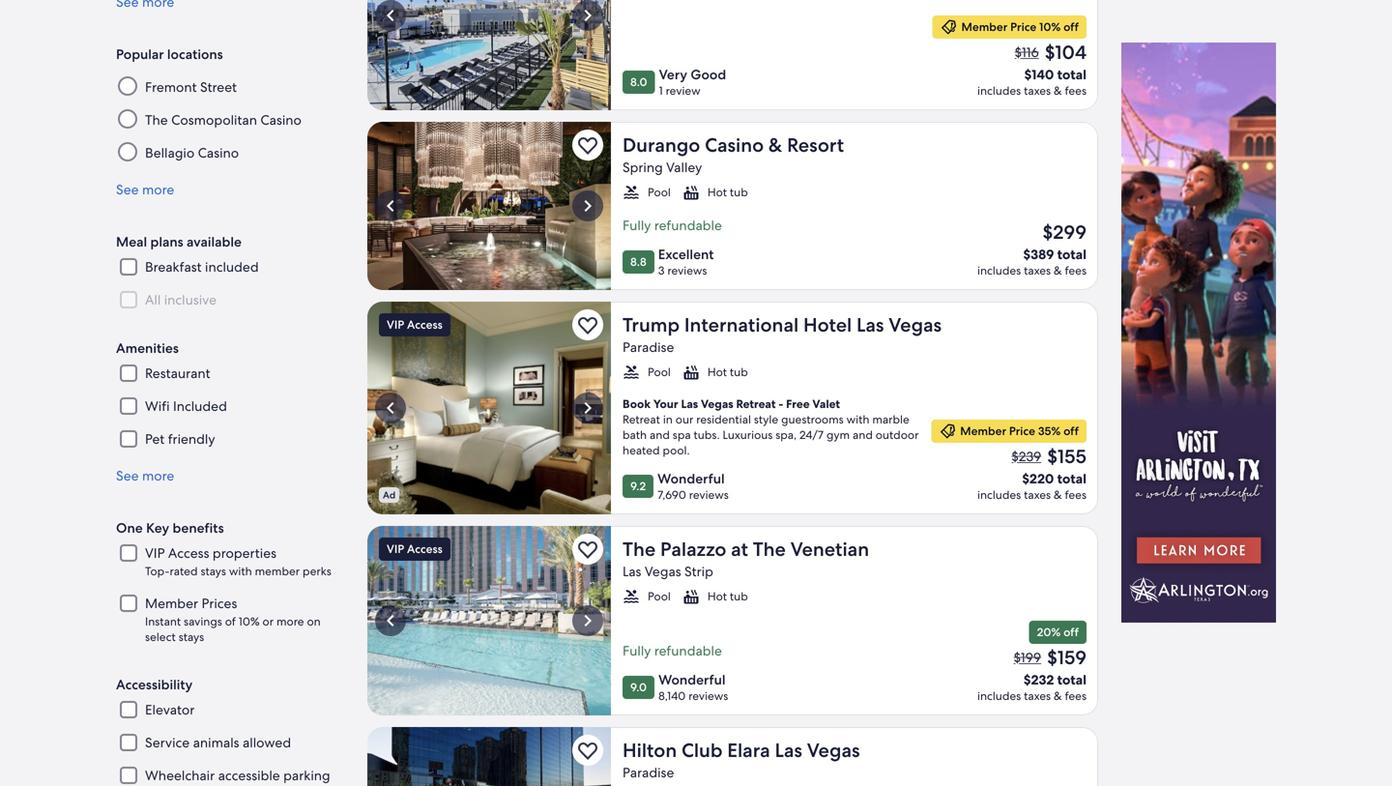 Task type: describe. For each thing, give the bounding box(es) containing it.
breakfast
[[145, 258, 202, 276]]

hot tub for palazzo
[[708, 589, 748, 604]]

more for bellagio
[[142, 181, 174, 198]]

pet friendly
[[145, 430, 215, 448]]

fremont street
[[145, 78, 237, 96]]

9.0
[[630, 680, 647, 695]]

access inside the vip access properties top-rated stays with member perks
[[168, 545, 209, 562]]

price for $155
[[1009, 424, 1036, 439]]

fees inside $116 $104 $140 total includes taxes & fees
[[1065, 83, 1087, 98]]

wifi included
[[145, 398, 227, 415]]

member inside member prices instant savings of 10% or more on select stays
[[145, 595, 198, 612]]

all
[[145, 291, 161, 309]]

& inside $299 $389 total includes taxes & fees
[[1054, 263, 1062, 278]]

the cosmopolitan casino
[[145, 111, 302, 129]]

spring
[[623, 159, 663, 176]]

with inside book your las vegas retreat - free valet retreat in our residential style guestrooms with marble bath and spa tubs.  luxurious spa, 24/7 gym and outdoor heated pool.
[[847, 412, 870, 427]]

pool for the
[[648, 589, 671, 604]]

& inside $116 $104 $140 total includes taxes & fees
[[1054, 83, 1062, 98]]

with inside the vip access properties top-rated stays with member perks
[[229, 564, 252, 579]]

35%
[[1038, 424, 1061, 439]]

service animals allowed
[[145, 734, 291, 752]]

wonderful for international
[[658, 470, 725, 487]]

meal plans available
[[116, 233, 242, 251]]

casino for durango
[[705, 132, 764, 158]]

heated
[[623, 443, 660, 458]]

vegas inside trump international hotel las vegas paradise
[[889, 312, 942, 337]]

$116 button
[[1013, 44, 1041, 61]]

at
[[731, 537, 748, 562]]

1 horizontal spatial retreat
[[736, 396, 776, 411]]

8,140
[[659, 689, 686, 704]]

access for trump international hotel las vegas
[[407, 317, 443, 332]]

24/7
[[800, 427, 824, 442]]

allowed
[[243, 734, 291, 752]]

small image right the 'outdoor'
[[939, 423, 957, 440]]

popular
[[116, 46, 164, 63]]

small image down spring
[[623, 184, 640, 201]]

fully refundable for durango
[[623, 217, 722, 234]]

excellent
[[658, 246, 714, 263]]

pool image for show previous image for bent inn & pub – premier lgbtq adults only resort
[[367, 0, 611, 110]]

off for $104
[[1064, 19, 1079, 34]]

see more for pet friendly
[[116, 467, 174, 485]]

trump
[[623, 312, 680, 337]]

show previous image for the palazzo at the venetian image
[[379, 609, 402, 632]]

amenities
[[116, 340, 179, 357]]

hilton club elara las vegas paradise
[[623, 738, 860, 781]]

7,690
[[658, 487, 686, 502]]

wheelchair accessible parking
[[145, 767, 330, 784]]

$220
[[1022, 470, 1054, 487]]

hot for palazzo
[[708, 589, 727, 604]]

includes inside $299 $389 total includes taxes & fees
[[978, 263, 1021, 278]]

friendly
[[168, 430, 215, 448]]

tub for international
[[730, 365, 748, 380]]

8.0
[[630, 74, 647, 89]]

las inside the palazzo at the venetian las vegas strip
[[623, 563, 642, 580]]

good
[[691, 66, 726, 83]]

1 horizontal spatial 10%
[[1040, 19, 1061, 34]]

prices
[[202, 595, 237, 612]]

& inside 20% off $199 $159 $232 total includes taxes & fees
[[1054, 689, 1062, 704]]

vegas inside the palazzo at the venetian las vegas strip
[[645, 563, 681, 580]]

hot tub for casino
[[708, 185, 748, 200]]

vip access for trump
[[387, 317, 443, 332]]

reviews for international
[[689, 487, 729, 502]]

1 horizontal spatial casino
[[261, 111, 302, 129]]

fully for the palazzo at the venetian
[[623, 642, 651, 660]]

1
[[659, 83, 663, 98]]

accessible
[[218, 767, 280, 784]]

fully refundable for the
[[623, 642, 722, 660]]

total inside $299 $389 total includes taxes & fees
[[1058, 246, 1087, 263]]

casino for bellagio
[[198, 144, 239, 162]]

animals
[[193, 734, 239, 752]]

see for pet friendly
[[116, 467, 139, 485]]

Save Durango Casino & Resort to a trip checkbox
[[572, 130, 603, 161]]

$239 $155 $220 total includes taxes & fees
[[978, 444, 1087, 502]]

price for $104
[[1011, 19, 1037, 34]]

taxes inside 20% off $199 $159 $232 total includes taxes & fees
[[1024, 689, 1051, 704]]

$159
[[1047, 645, 1087, 670]]

outdoor
[[876, 427, 919, 442]]

durango
[[623, 132, 700, 158]]

20%
[[1037, 625, 1061, 640]]

pet
[[145, 430, 165, 448]]

marble
[[873, 412, 910, 427]]

one key benefits
[[116, 519, 224, 537]]

hot for international
[[708, 365, 727, 380]]

reviews for casino
[[668, 263, 707, 278]]

see more button for bellagio casino
[[116, 181, 344, 198]]

member prices instant savings of 10% or more on select stays
[[145, 595, 321, 645]]

taxes inside $116 $104 $140 total includes taxes & fees
[[1024, 83, 1051, 98]]

4 pool image from the top
[[367, 727, 611, 786]]

vegas inside book your las vegas retreat - free valet retreat in our residential style guestrooms with marble bath and spa tubs.  luxurious spa, 24/7 gym and outdoor heated pool.
[[701, 396, 734, 411]]

includes inside 20% off $199 $159 $232 total includes taxes & fees
[[978, 689, 1021, 704]]

valley
[[666, 159, 702, 176]]

valet
[[813, 396, 840, 411]]

restaurant
[[145, 365, 210, 382]]

our
[[676, 412, 694, 427]]

$299 $389 total includes taxes & fees
[[978, 220, 1087, 278]]

stays inside member prices instant savings of 10% or more on select stays
[[179, 630, 204, 645]]

the palazzo at the venetian las vegas strip
[[623, 537, 869, 580]]

vip access for the
[[387, 542, 443, 557]]

the for cosmopolitan
[[145, 111, 168, 129]]

inclusive
[[164, 291, 217, 309]]

2 horizontal spatial the
[[753, 537, 786, 562]]

included
[[173, 398, 227, 415]]

small image up book
[[623, 364, 640, 381]]

trump international hotel las vegas paradise
[[623, 312, 942, 356]]

cosmopolitan
[[171, 111, 257, 129]]

9.2
[[630, 479, 646, 494]]

$140
[[1025, 66, 1054, 83]]

$116
[[1015, 44, 1039, 61]]

venetian
[[791, 537, 869, 562]]

on
[[307, 614, 321, 629]]

$299
[[1043, 220, 1087, 245]]

las inside trump international hotel las vegas paradise
[[857, 312, 884, 337]]

show next image for the palazzo at the venetian image
[[576, 609, 600, 632]]

review
[[666, 83, 701, 98]]

member for $104
[[962, 19, 1008, 34]]

top-
[[145, 564, 170, 579]]

palazzo
[[660, 537, 727, 562]]

$155
[[1047, 444, 1087, 469]]

instant
[[145, 614, 181, 629]]

access for the palazzo at the venetian
[[407, 542, 443, 557]]



Task type: locate. For each thing, give the bounding box(es) containing it.
las inside hilton club elara las vegas paradise
[[775, 738, 803, 763]]

pool up your
[[648, 365, 671, 380]]

select
[[145, 630, 176, 645]]

2 fully from the top
[[623, 642, 651, 660]]

price up $116
[[1011, 19, 1037, 34]]

bath
[[623, 427, 647, 442]]

total down "$155"
[[1058, 470, 1087, 487]]

taxes down $199
[[1024, 689, 1051, 704]]

see for bellagio casino
[[116, 181, 139, 198]]

wonderful
[[658, 470, 725, 487], [659, 671, 726, 689]]

fees down "$155"
[[1065, 487, 1087, 502]]

very good 1 review
[[659, 66, 726, 98]]

and down in
[[650, 427, 670, 442]]

hot up residential
[[708, 365, 727, 380]]

guestrooms
[[781, 412, 844, 427]]

taxes inside $239 $155 $220 total includes taxes & fees
[[1024, 487, 1051, 502]]

member up $116 $104 $140 total includes taxes & fees
[[962, 19, 1008, 34]]

fully up 8.8 at the left
[[623, 217, 651, 234]]

tub down durango casino & resort spring valley in the top of the page
[[730, 185, 748, 200]]

0 vertical spatial pool
[[648, 185, 671, 200]]

paradise for trump
[[623, 338, 674, 356]]

1 and from the left
[[650, 427, 670, 442]]

Save Hilton Club Elara Las Vegas to a trip checkbox
[[572, 735, 603, 766]]

total inside 20% off $199 $159 $232 total includes taxes & fees
[[1058, 671, 1087, 689]]

paradise for hilton
[[623, 764, 674, 781]]

savings
[[184, 614, 222, 629]]

1 fully refundable from the top
[[623, 217, 722, 234]]

fees down $104
[[1065, 83, 1087, 98]]

1 off from the top
[[1064, 19, 1079, 34]]

show previous image for durango casino & resort image
[[379, 194, 402, 218]]

las right elara at the bottom of page
[[775, 738, 803, 763]]

0 vertical spatial retreat
[[736, 396, 776, 411]]

0 vertical spatial stays
[[201, 564, 226, 579]]

key
[[146, 519, 169, 537]]

-
[[779, 396, 784, 411]]

0 vertical spatial vip access
[[387, 317, 443, 332]]

show next image for trump international hotel las vegas image
[[576, 396, 600, 420]]

20% off $199 $159 $232 total includes taxes & fees
[[978, 625, 1087, 704]]

$232
[[1024, 671, 1054, 689]]

or
[[263, 614, 274, 629]]

one
[[116, 519, 143, 537]]

spa
[[673, 427, 691, 442]]

1 fully from the top
[[623, 217, 651, 234]]

includes left $220
[[978, 487, 1021, 502]]

0 vertical spatial wonderful
[[658, 470, 725, 487]]

wheelchair
[[145, 767, 215, 784]]

includes left $140
[[978, 83, 1021, 98]]

small image
[[940, 18, 958, 36], [623, 364, 640, 381], [939, 423, 957, 440], [623, 588, 640, 605]]

in
[[663, 412, 673, 427]]

0 vertical spatial price
[[1011, 19, 1037, 34]]

see more button down bellagio casino
[[116, 181, 344, 198]]

retreat
[[736, 396, 776, 411], [623, 412, 660, 427]]

3 off from the top
[[1064, 625, 1079, 640]]

style
[[754, 412, 779, 427]]

1 vertical spatial reviews
[[689, 487, 729, 502]]

book
[[623, 396, 651, 411]]

casino right durango
[[705, 132, 764, 158]]

wifi
[[145, 398, 170, 415]]

taxes down $299
[[1024, 263, 1051, 278]]

1 vertical spatial hot
[[708, 365, 727, 380]]

1 vertical spatial see
[[116, 467, 139, 485]]

available
[[187, 233, 242, 251]]

vip access down ad
[[387, 542, 443, 557]]

rated
[[170, 564, 198, 579]]

see more button for pet friendly
[[116, 467, 344, 485]]

member for $155
[[960, 424, 1007, 439]]

1 paradise from the top
[[623, 338, 674, 356]]

1 see more button from the top
[[116, 181, 344, 198]]

2 total from the top
[[1058, 246, 1087, 263]]

1 vertical spatial fully
[[623, 642, 651, 660]]

& inside $239 $155 $220 total includes taxes & fees
[[1054, 487, 1062, 502]]

2 fees from the top
[[1065, 263, 1087, 278]]

more for pet
[[142, 467, 174, 485]]

las right save the palazzo at the venetian to a trip checkbox
[[623, 563, 642, 580]]

includes
[[978, 83, 1021, 98], [978, 263, 1021, 278], [978, 487, 1021, 502], [978, 689, 1021, 704]]

vip for the palazzo at the venetian
[[387, 542, 404, 557]]

1 vertical spatial pool
[[648, 365, 671, 380]]

member
[[255, 564, 300, 579]]

pool image for show previous image for trump international hotel las vegas
[[367, 302, 611, 514]]

vegas right elara at the bottom of page
[[807, 738, 860, 763]]

$116 $104 $140 total includes taxes & fees
[[978, 40, 1087, 98]]

small image
[[623, 184, 640, 201], [683, 184, 700, 201], [683, 364, 700, 381], [683, 588, 700, 605]]

3 fees from the top
[[1065, 487, 1087, 502]]

reviews
[[668, 263, 707, 278], [689, 487, 729, 502], [689, 689, 728, 704]]

1 hot tub from the top
[[708, 185, 748, 200]]

vegas up residential
[[701, 396, 734, 411]]

& left resort
[[769, 132, 783, 158]]

bellagio casino
[[145, 144, 239, 162]]

pool image
[[367, 0, 611, 110], [367, 302, 611, 514], [367, 526, 611, 716], [367, 727, 611, 786]]

off right 35%
[[1064, 424, 1079, 439]]

2 vip access from the top
[[387, 542, 443, 557]]

1 vertical spatial off
[[1064, 424, 1079, 439]]

3 pool from the top
[[648, 589, 671, 604]]

hot down strip on the bottom of the page
[[708, 589, 727, 604]]

hot tub for international
[[708, 365, 748, 380]]

2 paradise from the top
[[623, 764, 674, 781]]

4 total from the top
[[1058, 671, 1087, 689]]

see up meal
[[116, 181, 139, 198]]

stays inside the vip access properties top-rated stays with member perks
[[201, 564, 226, 579]]

and right the gym
[[853, 427, 873, 442]]

hot
[[708, 185, 727, 200], [708, 365, 727, 380], [708, 589, 727, 604]]

vip up "top-"
[[145, 545, 165, 562]]

0 vertical spatial see more button
[[116, 181, 344, 198]]

2 see more button from the top
[[116, 467, 344, 485]]

fees down $299
[[1065, 263, 1087, 278]]

1 see more from the top
[[116, 181, 174, 198]]

0 vertical spatial more
[[142, 181, 174, 198]]

4 taxes from the top
[[1024, 689, 1051, 704]]

stays right the rated
[[201, 564, 226, 579]]

fully up 9.0
[[623, 642, 651, 660]]

breakfast included
[[145, 258, 259, 276]]

0 vertical spatial fully
[[623, 217, 651, 234]]

1 vertical spatial with
[[229, 564, 252, 579]]

parking
[[283, 767, 330, 784]]

2 vertical spatial reviews
[[689, 689, 728, 704]]

1 vertical spatial tub
[[730, 365, 748, 380]]

casino inside durango casino & resort spring valley
[[705, 132, 764, 158]]

0 vertical spatial tub
[[730, 185, 748, 200]]

wonderful 8,140 reviews
[[659, 671, 728, 704]]

$199
[[1014, 649, 1042, 666]]

vip access properties top-rated stays with member perks
[[145, 545, 331, 579]]

1 vertical spatial stays
[[179, 630, 204, 645]]

tub for casino
[[730, 185, 748, 200]]

3 tub from the top
[[730, 589, 748, 604]]

includes left $389 at the right top of page
[[978, 263, 1021, 278]]

reviews inside wonderful 8,140 reviews
[[689, 689, 728, 704]]

0 vertical spatial with
[[847, 412, 870, 427]]

the for palazzo
[[623, 537, 656, 562]]

international
[[685, 312, 799, 337]]

4 fees from the top
[[1065, 689, 1087, 704]]

2 and from the left
[[853, 427, 873, 442]]

3 total from the top
[[1058, 470, 1087, 487]]

residential
[[696, 412, 751, 427]]

the right save the palazzo at the venetian to a trip checkbox
[[623, 537, 656, 562]]

0 vertical spatial 10%
[[1040, 19, 1061, 34]]

0 vertical spatial member
[[962, 19, 1008, 34]]

1 hot from the top
[[708, 185, 727, 200]]

the right at
[[753, 537, 786, 562]]

3 pool image from the top
[[367, 526, 611, 716]]

vegas left strip on the bottom of the page
[[645, 563, 681, 580]]

includes inside $116 $104 $140 total includes taxes & fees
[[978, 83, 1021, 98]]

refundable for casino
[[655, 217, 722, 234]]

includes inside $239 $155 $220 total includes taxes & fees
[[978, 487, 1021, 502]]

fees down $159
[[1065, 689, 1087, 704]]

1 tub from the top
[[730, 185, 748, 200]]

pool
[[648, 185, 671, 200], [648, 365, 671, 380], [648, 589, 671, 604]]

1 pool from the top
[[648, 185, 671, 200]]

off inside 20% off $199 $159 $232 total includes taxes & fees
[[1064, 625, 1079, 640]]

1 total from the top
[[1058, 66, 1087, 83]]

wonderful down pool.
[[658, 470, 725, 487]]

total
[[1058, 66, 1087, 83], [1058, 246, 1087, 263], [1058, 470, 1087, 487], [1058, 671, 1087, 689]]

popular locations
[[116, 46, 223, 63]]

casino right cosmopolitan
[[261, 111, 302, 129]]

tub down the palazzo at the venetian las vegas strip
[[730, 589, 748, 604]]

0 horizontal spatial retreat
[[623, 412, 660, 427]]

benefits
[[173, 519, 224, 537]]

1 vertical spatial see more
[[116, 467, 174, 485]]

2 horizontal spatial casino
[[705, 132, 764, 158]]

member price 35% off
[[960, 424, 1079, 439]]

Save Trump International Hotel Las Vegas to a trip checkbox
[[572, 309, 603, 340]]

hot down durango casino & resort spring valley in the top of the page
[[708, 185, 727, 200]]

more down 'bellagio'
[[142, 181, 174, 198]]

your
[[654, 396, 679, 411]]

meal
[[116, 233, 147, 251]]

paradise down hilton
[[623, 764, 674, 781]]

2 off from the top
[[1064, 424, 1079, 439]]

0 vertical spatial hot
[[708, 185, 727, 200]]

fees inside 20% off $199 $159 $232 total includes taxes & fees
[[1065, 689, 1087, 704]]

0 horizontal spatial and
[[650, 427, 670, 442]]

1 vertical spatial 10%
[[239, 614, 260, 629]]

pool for durango
[[648, 185, 671, 200]]

restaurant image
[[367, 122, 611, 290]]

show next image for bent inn & pub – premier lgbtq adults only resort image
[[576, 4, 600, 27]]

free
[[786, 396, 810, 411]]

2 see from the top
[[116, 467, 139, 485]]

total inside $116 $104 $140 total includes taxes & fees
[[1058, 66, 1087, 83]]

small image for the
[[683, 588, 700, 605]]

wonderful inside wonderful 8,140 reviews
[[659, 671, 726, 689]]

refundable for palazzo
[[655, 642, 722, 660]]

0 horizontal spatial casino
[[198, 144, 239, 162]]

small image left member price 10% off
[[940, 18, 958, 36]]

hot tub down durango casino & resort spring valley in the top of the page
[[708, 185, 748, 200]]

& down $299
[[1054, 263, 1062, 278]]

total down $159
[[1058, 671, 1087, 689]]

member up instant
[[145, 595, 198, 612]]

1 includes from the top
[[978, 83, 1021, 98]]

reviews right 7,690 at the left bottom of page
[[689, 487, 729, 502]]

small image up our
[[683, 364, 700, 381]]

1 horizontal spatial with
[[847, 412, 870, 427]]

total down $299
[[1058, 246, 1087, 263]]

casino down cosmopolitan
[[198, 144, 239, 162]]

hot tub down strip on the bottom of the page
[[708, 589, 748, 604]]

includes left $232
[[978, 689, 1021, 704]]

2 vertical spatial hot
[[708, 589, 727, 604]]

stays down savings
[[179, 630, 204, 645]]

fully
[[623, 217, 651, 234], [623, 642, 651, 660]]

10% up $104
[[1040, 19, 1061, 34]]

with down properties at the bottom left of page
[[229, 564, 252, 579]]

1 vertical spatial member
[[960, 424, 1007, 439]]

paradise inside hilton club elara las vegas paradise
[[623, 764, 674, 781]]

2 fully refundable from the top
[[623, 642, 722, 660]]

2 taxes from the top
[[1024, 263, 1051, 278]]

refundable up excellent
[[655, 217, 722, 234]]

0 vertical spatial see
[[116, 181, 139, 198]]

see more for bellagio casino
[[116, 181, 174, 198]]

3
[[658, 263, 665, 278]]

small image for durango
[[683, 184, 700, 201]]

2 see more from the top
[[116, 467, 174, 485]]

total inside $239 $155 $220 total includes taxes & fees
[[1058, 470, 1087, 487]]

& down $159
[[1054, 689, 1062, 704]]

tub down the international at top
[[730, 365, 748, 380]]

2 vertical spatial tub
[[730, 589, 748, 604]]

reviews right 3
[[668, 263, 707, 278]]

plans
[[150, 233, 183, 251]]

small image down valley
[[683, 184, 700, 201]]

3 taxes from the top
[[1024, 487, 1051, 502]]

0 vertical spatial paradise
[[623, 338, 674, 356]]

wonderful for palazzo
[[659, 671, 726, 689]]

& down "$155"
[[1054, 487, 1062, 502]]

0 vertical spatial refundable
[[655, 217, 722, 234]]

gym
[[827, 427, 850, 442]]

bellagio
[[145, 144, 195, 162]]

casino
[[261, 111, 302, 129], [705, 132, 764, 158], [198, 144, 239, 162]]

las
[[857, 312, 884, 337], [681, 396, 698, 411], [623, 563, 642, 580], [775, 738, 803, 763]]

0 vertical spatial reviews
[[668, 263, 707, 278]]

0 horizontal spatial with
[[229, 564, 252, 579]]

member up $239 $155 $220 total includes taxes & fees
[[960, 424, 1007, 439]]

hot tub up residential
[[708, 365, 748, 380]]

$199 button
[[1012, 649, 1043, 666]]

fees inside $299 $389 total includes taxes & fees
[[1065, 263, 1087, 278]]

10%
[[1040, 19, 1061, 34], [239, 614, 260, 629]]

reviews for palazzo
[[689, 689, 728, 704]]

vegas right hotel
[[889, 312, 942, 337]]

vip
[[387, 317, 404, 332], [387, 542, 404, 557], [145, 545, 165, 562]]

paradise down "trump"
[[623, 338, 674, 356]]

vip access up show previous image for trump international hotel las vegas
[[387, 317, 443, 332]]

0 vertical spatial fully refundable
[[623, 217, 722, 234]]

paradise
[[623, 338, 674, 356], [623, 764, 674, 781]]

1 vertical spatial more
[[142, 467, 174, 485]]

small image for trump
[[683, 364, 700, 381]]

service
[[145, 734, 190, 752]]

spa,
[[776, 427, 797, 442]]

2 includes from the top
[[978, 263, 1021, 278]]

1 vertical spatial wonderful
[[659, 671, 726, 689]]

small image down strip on the bottom of the page
[[683, 588, 700, 605]]

1 pool image from the top
[[367, 0, 611, 110]]

2 hot tub from the top
[[708, 365, 748, 380]]

4 includes from the top
[[978, 689, 1021, 704]]

reviews right 8,140 on the left bottom of page
[[689, 689, 728, 704]]

vegas inside hilton club elara las vegas paradise
[[807, 738, 860, 763]]

1 vertical spatial hot tub
[[708, 365, 748, 380]]

the up 'bellagio'
[[145, 111, 168, 129]]

accessibility
[[116, 676, 193, 693]]

price up $239
[[1009, 424, 1036, 439]]

wonderful 7,690 reviews
[[658, 470, 729, 502]]

1 vertical spatial paradise
[[623, 764, 674, 781]]

total down $104
[[1058, 66, 1087, 83]]

10% inside member prices instant savings of 10% or more on select stays
[[239, 614, 260, 629]]

vip down ad
[[387, 542, 404, 557]]

refundable up wonderful 8,140 reviews on the bottom
[[655, 642, 722, 660]]

1 vertical spatial retreat
[[623, 412, 660, 427]]

see up one on the left bottom of the page
[[116, 467, 139, 485]]

1 fees from the top
[[1065, 83, 1087, 98]]

show previous image for trump international hotel las vegas image
[[379, 396, 402, 420]]

reviews inside wonderful 7,690 reviews
[[689, 487, 729, 502]]

3 includes from the top
[[978, 487, 1021, 502]]

vip up show previous image for trump international hotel las vegas
[[387, 317, 404, 332]]

$239 button
[[1010, 448, 1044, 465]]

& down $104
[[1054, 83, 1062, 98]]

reviews inside excellent 3 reviews
[[668, 263, 707, 278]]

see more
[[116, 181, 174, 198], [116, 467, 174, 485]]

tub for palazzo
[[730, 589, 748, 604]]

hot for casino
[[708, 185, 727, 200]]

1 taxes from the top
[[1024, 83, 1051, 98]]

$239
[[1012, 448, 1042, 465]]

1 vertical spatial see more button
[[116, 467, 344, 485]]

pool down spring
[[648, 185, 671, 200]]

$104
[[1045, 40, 1087, 65]]

2 vertical spatial member
[[145, 595, 198, 612]]

of
[[225, 614, 236, 629]]

off for $155
[[1064, 424, 1079, 439]]

2 vertical spatial more
[[277, 614, 304, 629]]

off right "20%"
[[1064, 625, 1079, 640]]

taxes down $116
[[1024, 83, 1051, 98]]

fees inside $239 $155 $220 total includes taxes & fees
[[1065, 487, 1087, 502]]

2 tub from the top
[[730, 365, 748, 380]]

pool.
[[663, 443, 690, 458]]

see more down 'pet'
[[116, 467, 174, 485]]

the
[[145, 111, 168, 129], [623, 537, 656, 562], [753, 537, 786, 562]]

paradise inside trump international hotel las vegas paradise
[[623, 338, 674, 356]]

retreat down book
[[623, 412, 660, 427]]

0 vertical spatial see more
[[116, 181, 174, 198]]

with up the gym
[[847, 412, 870, 427]]

1 horizontal spatial and
[[853, 427, 873, 442]]

1 vertical spatial price
[[1009, 424, 1036, 439]]

0 horizontal spatial the
[[145, 111, 168, 129]]

very
[[659, 66, 688, 83]]

fully refundable up excellent
[[623, 217, 722, 234]]

1 vertical spatial fully refundable
[[623, 642, 722, 660]]

street
[[200, 78, 237, 96]]

taxes down $239 button
[[1024, 487, 1051, 502]]

10% right of
[[239, 614, 260, 629]]

vip inside the vip access properties top-rated stays with member perks
[[145, 545, 165, 562]]

wonderful inside wonderful 7,690 reviews
[[658, 470, 725, 487]]

properties
[[213, 545, 277, 562]]

0 horizontal spatial 10%
[[239, 614, 260, 629]]

1 vip access from the top
[[387, 317, 443, 332]]

perks
[[303, 564, 331, 579]]

elevator
[[145, 701, 195, 719]]

1 refundable from the top
[[655, 217, 722, 234]]

las inside book your las vegas retreat - free valet retreat in our residential style guestrooms with marble bath and spa tubs.  luxurious spa, 24/7 gym and outdoor heated pool.
[[681, 396, 698, 411]]

2 refundable from the top
[[655, 642, 722, 660]]

2 vertical spatial pool
[[648, 589, 671, 604]]

2 pool image from the top
[[367, 302, 611, 514]]

taxes inside $299 $389 total includes taxes & fees
[[1024, 263, 1051, 278]]

more right or
[[277, 614, 304, 629]]

1 vertical spatial vip access
[[387, 542, 443, 557]]

vip for trump international hotel las vegas
[[387, 317, 404, 332]]

fully for durango casino & resort
[[623, 217, 651, 234]]

hotel
[[804, 312, 852, 337]]

& inside durango casino & resort spring valley
[[769, 132, 783, 158]]

0 vertical spatial off
[[1064, 19, 1079, 34]]

small image up 9.0
[[623, 588, 640, 605]]

Save The Palazzo at The Venetian to a trip checkbox
[[572, 534, 603, 565]]

las right hotel
[[857, 312, 884, 337]]

pool image for show previous image for the palazzo at the venetian
[[367, 526, 611, 716]]

off up $104
[[1064, 19, 1079, 34]]

see more button down friendly
[[116, 467, 344, 485]]

club
[[682, 738, 723, 763]]

1 see from the top
[[116, 181, 139, 198]]

fully refundable
[[623, 217, 722, 234], [623, 642, 722, 660]]

2 vertical spatial off
[[1064, 625, 1079, 640]]

see more down 'bellagio'
[[116, 181, 174, 198]]

more down 'pet'
[[142, 467, 174, 485]]

1 horizontal spatial the
[[623, 537, 656, 562]]

retreat up style
[[736, 396, 776, 411]]

0 vertical spatial hot tub
[[708, 185, 748, 200]]

show next image for durango casino & resort image
[[576, 194, 600, 218]]

pool for trump
[[648, 365, 671, 380]]

pool down 'palazzo'
[[648, 589, 671, 604]]

fully refundable up wonderful 8,140 reviews on the bottom
[[623, 642, 722, 660]]

wonderful right 9.0
[[659, 671, 726, 689]]

luxurious
[[723, 427, 773, 442]]

see
[[116, 181, 139, 198], [116, 467, 139, 485]]

las up our
[[681, 396, 698, 411]]

more inside member prices instant savings of 10% or more on select stays
[[277, 614, 304, 629]]

2 vertical spatial hot tub
[[708, 589, 748, 604]]

ad
[[383, 489, 396, 501]]

2 pool from the top
[[648, 365, 671, 380]]

3 hot tub from the top
[[708, 589, 748, 604]]

3 hot from the top
[[708, 589, 727, 604]]

show previous image for bent inn & pub – premier lgbtq adults only resort image
[[379, 4, 402, 27]]

2 hot from the top
[[708, 365, 727, 380]]

1 vertical spatial refundable
[[655, 642, 722, 660]]

fees
[[1065, 83, 1087, 98], [1065, 263, 1087, 278], [1065, 487, 1087, 502], [1065, 689, 1087, 704]]



Task type: vqa. For each thing, say whether or not it's contained in the screenshot.
Casino's refundable
yes



